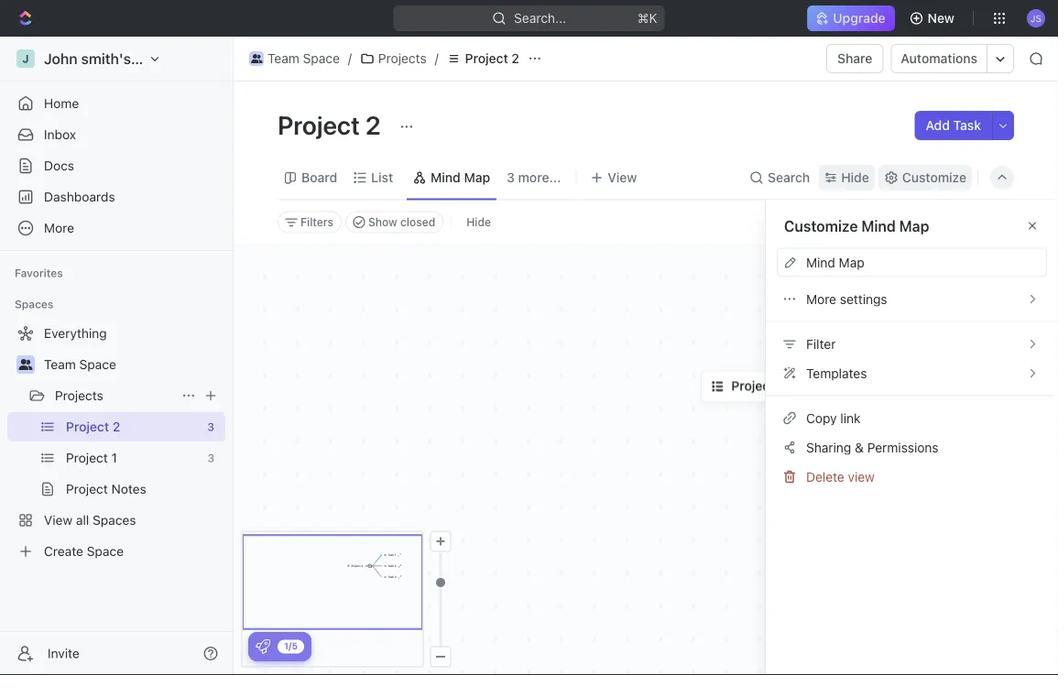 Task type: describe. For each thing, give the bounding box(es) containing it.
hide inside dropdown button
[[841, 170, 870, 185]]

mind map link
[[427, 165, 490, 191]]

invite
[[48, 646, 80, 661]]

1 horizontal spatial team space link
[[245, 48, 344, 70]]

0 vertical spatial projects link
[[355, 48, 431, 70]]

3 for project 1
[[208, 452, 214, 465]]

filter button
[[777, 329, 1048, 359]]

view button
[[584, 156, 644, 199]]

delete
[[806, 469, 845, 484]]

customize mind map
[[784, 217, 930, 235]]

favorites
[[15, 267, 63, 280]]

0 horizontal spatial mind
[[431, 170, 461, 185]]

all
[[76, 513, 89, 528]]

2 / from the left
[[435, 51, 439, 66]]

everything link
[[7, 319, 222, 348]]

0 horizontal spatial project 2 link
[[66, 412, 200, 442]]

new
[[928, 11, 955, 26]]

Search tasks... text field
[[830, 208, 1014, 236]]

project 1
[[66, 450, 117, 466]]

projects inside sidebar navigation
[[55, 388, 103, 403]]

filter
[[806, 336, 836, 351]]

create space
[[44, 544, 124, 559]]

home link
[[7, 89, 225, 118]]

delete view button
[[777, 462, 1048, 492]]

0 horizontal spatial projects link
[[55, 381, 174, 411]]

automations button
[[892, 45, 987, 72]]

sharing & permissions button
[[777, 433, 1048, 462]]

project 1 link
[[66, 444, 200, 473]]

1 vertical spatial map
[[900, 217, 930, 235]]

2 horizontal spatial 2
[[512, 51, 520, 66]]

templates button
[[777, 359, 1048, 388]]

favorites button
[[7, 262, 70, 284]]

1 / from the left
[[348, 51, 352, 66]]

delete view
[[806, 469, 875, 484]]

docs
[[44, 158, 74, 173]]

view button
[[584, 165, 644, 191]]

js button
[[1022, 4, 1051, 33]]

1 vertical spatial mind map
[[806, 255, 865, 270]]

john smith's workspace
[[44, 50, 211, 67]]

more for more
[[44, 220, 74, 236]]

closed
[[400, 216, 435, 229]]

j
[[22, 52, 29, 65]]

hide inside button
[[467, 216, 491, 229]]

0 horizontal spatial spaces
[[15, 298, 53, 311]]

task
[[954, 118, 982, 133]]

permissions
[[868, 440, 939, 455]]

1
[[111, 450, 117, 466]]

0 vertical spatial projects
[[378, 51, 427, 66]]

&
[[855, 440, 864, 455]]

2 vertical spatial space
[[87, 544, 124, 559]]

1/5
[[284, 641, 298, 652]]

templates
[[806, 366, 867, 381]]

automations
[[901, 51, 978, 66]]

show closed
[[368, 216, 435, 229]]

john smith's workspace, , element
[[16, 49, 35, 68]]

inbox link
[[7, 120, 225, 149]]

filters
[[301, 216, 334, 229]]

add task button
[[915, 111, 993, 140]]

home
[[44, 96, 79, 111]]

board
[[302, 170, 337, 185]]

onboarding checklist button element
[[256, 640, 270, 654]]

dashboards link
[[7, 182, 225, 212]]

view
[[848, 469, 875, 484]]

project notes link
[[66, 475, 222, 504]]

1 vertical spatial project 2
[[278, 110, 387, 140]]

john
[[44, 50, 77, 67]]

3 inside dropdown button
[[507, 170, 515, 185]]

add
[[926, 118, 950, 133]]

customize for customize
[[903, 170, 967, 185]]

view for view
[[608, 170, 637, 185]]

more button
[[7, 214, 225, 243]]



Task type: locate. For each thing, give the bounding box(es) containing it.
1 vertical spatial 2
[[366, 110, 381, 140]]

1 horizontal spatial project 2 link
[[442, 48, 524, 70]]

2 vertical spatial 2
[[113, 419, 120, 434]]

1 horizontal spatial map
[[839, 255, 865, 270]]

1 horizontal spatial mind map
[[806, 255, 865, 270]]

search...
[[514, 11, 566, 26]]

more inside dropdown button
[[44, 220, 74, 236]]

search
[[768, 170, 810, 185]]

mind map up hide button
[[431, 170, 490, 185]]

1 horizontal spatial team space
[[268, 51, 340, 66]]

0 horizontal spatial projects
[[55, 388, 103, 403]]

more...
[[518, 170, 561, 185]]

new button
[[902, 4, 966, 33]]

sidebar navigation
[[0, 37, 237, 675]]

2 vertical spatial 3
[[208, 452, 214, 465]]

team
[[268, 51, 300, 66], [44, 357, 76, 372]]

1 horizontal spatial 2
[[366, 110, 381, 140]]

map down customize 'button'
[[900, 217, 930, 235]]

sharing & permissions
[[806, 440, 939, 455]]

map up hide button
[[464, 170, 490, 185]]

more settings
[[806, 291, 888, 307]]

more inside button
[[806, 291, 837, 307]]

project 2 link up project 1 link at bottom left
[[66, 412, 200, 442]]

upgrade
[[833, 11, 886, 26]]

1 vertical spatial space
[[79, 357, 116, 372]]

view left all
[[44, 513, 73, 528]]

1 horizontal spatial project 2
[[278, 110, 387, 140]]

0 horizontal spatial team space link
[[44, 350, 222, 379]]

spaces up create space link
[[93, 513, 136, 528]]

1 horizontal spatial projects link
[[355, 48, 431, 70]]

1 horizontal spatial /
[[435, 51, 439, 66]]

2 vertical spatial mind
[[806, 255, 836, 270]]

mind
[[431, 170, 461, 185], [862, 217, 896, 235], [806, 255, 836, 270]]

1 vertical spatial projects
[[55, 388, 103, 403]]

user group image
[[251, 54, 262, 63]]

project 2 link down search...
[[442, 48, 524, 70]]

0 vertical spatial team space link
[[245, 48, 344, 70]]

2 up list link
[[366, 110, 381, 140]]

mind up "closed"
[[431, 170, 461, 185]]

copy link button
[[777, 404, 1048, 433]]

tree containing everything
[[7, 319, 225, 566]]

spaces
[[15, 298, 53, 311], [93, 513, 136, 528]]

onboarding checklist button image
[[256, 640, 270, 654]]

0 horizontal spatial team space
[[44, 357, 116, 372]]

upgrade link
[[808, 5, 895, 31]]

hide button
[[459, 211, 498, 233]]

map
[[464, 170, 490, 185], [900, 217, 930, 235], [839, 255, 865, 270]]

2 horizontal spatial mind
[[862, 217, 896, 235]]

0 horizontal spatial customize
[[784, 217, 858, 235]]

hide button
[[819, 165, 875, 191]]

view all spaces
[[44, 513, 136, 528]]

0 vertical spatial view
[[608, 170, 637, 185]]

3 for project 2
[[207, 421, 214, 433]]

⌘k
[[638, 11, 658, 26]]

view all spaces link
[[7, 506, 222, 535]]

js
[[1031, 13, 1042, 23]]

team space link
[[245, 48, 344, 70], [44, 350, 222, 379]]

user group image
[[19, 359, 33, 370]]

2 vertical spatial project 2
[[66, 419, 120, 434]]

list
[[371, 170, 393, 185]]

project 2
[[465, 51, 520, 66], [278, 110, 387, 140], [66, 419, 120, 434]]

1 horizontal spatial spaces
[[93, 513, 136, 528]]

1 vertical spatial team
[[44, 357, 76, 372]]

filters button
[[278, 211, 342, 233]]

view
[[608, 170, 637, 185], [44, 513, 73, 528]]

1 vertical spatial hide
[[467, 216, 491, 229]]

1 vertical spatial more
[[806, 291, 837, 307]]

team space
[[268, 51, 340, 66], [44, 357, 116, 372]]

2
[[512, 51, 520, 66], [366, 110, 381, 140], [113, 419, 120, 434]]

1 vertical spatial customize
[[784, 217, 858, 235]]

1 vertical spatial team space
[[44, 357, 116, 372]]

copy
[[806, 411, 837, 426]]

0 vertical spatial project 2 link
[[442, 48, 524, 70]]

0 horizontal spatial map
[[464, 170, 490, 185]]

view for view all spaces
[[44, 513, 73, 528]]

project 2 up board
[[278, 110, 387, 140]]

project 2 inside sidebar navigation
[[66, 419, 120, 434]]

0 vertical spatial team space
[[268, 51, 340, 66]]

2 vertical spatial map
[[839, 255, 865, 270]]

tree
[[7, 319, 225, 566]]

space right user group image
[[303, 51, 340, 66]]

1 horizontal spatial more
[[806, 291, 837, 307]]

0 vertical spatial project 2
[[465, 51, 520, 66]]

templates button
[[766, 359, 1058, 388]]

add task
[[926, 118, 982, 133]]

0 horizontal spatial mind map
[[431, 170, 490, 185]]

1 vertical spatial team space link
[[44, 350, 222, 379]]

hide
[[841, 170, 870, 185], [467, 216, 491, 229]]

link
[[841, 411, 861, 426]]

0 vertical spatial 3
[[507, 170, 515, 185]]

1 horizontal spatial projects
[[378, 51, 427, 66]]

2 horizontal spatial project 2
[[465, 51, 520, 66]]

board link
[[298, 165, 337, 191]]

mind up more settings
[[806, 255, 836, 270]]

spaces inside "link"
[[93, 513, 136, 528]]

0 horizontal spatial more
[[44, 220, 74, 236]]

settings
[[840, 291, 888, 307]]

everything
[[44, 326, 107, 341]]

tree inside sidebar navigation
[[7, 319, 225, 566]]

0 horizontal spatial hide
[[467, 216, 491, 229]]

1 vertical spatial spaces
[[93, 513, 136, 528]]

mind down hide dropdown button
[[862, 217, 896, 235]]

0 vertical spatial mind map
[[431, 170, 490, 185]]

create space link
[[7, 537, 222, 566]]

0 horizontal spatial team
[[44, 357, 76, 372]]

1 vertical spatial mind
[[862, 217, 896, 235]]

team space down everything
[[44, 357, 116, 372]]

0 vertical spatial 2
[[512, 51, 520, 66]]

customize
[[903, 170, 967, 185], [784, 217, 858, 235]]

sharing
[[806, 440, 852, 455]]

2 inside tree
[[113, 419, 120, 434]]

dashboards
[[44, 189, 115, 204]]

0 vertical spatial spaces
[[15, 298, 53, 311]]

customize up search tasks... "text box"
[[903, 170, 967, 185]]

list link
[[368, 165, 393, 191]]

1 horizontal spatial mind
[[806, 255, 836, 270]]

projects
[[378, 51, 427, 66], [55, 388, 103, 403]]

team right user group image
[[268, 51, 300, 66]]

0 horizontal spatial 2
[[113, 419, 120, 434]]

team right user group icon
[[44, 357, 76, 372]]

project 2 up project 1
[[66, 419, 120, 434]]

/
[[348, 51, 352, 66], [435, 51, 439, 66]]

0 vertical spatial mind
[[431, 170, 461, 185]]

more settings button
[[777, 285, 1048, 314]]

project 2 down search...
[[465, 51, 520, 66]]

1 horizontal spatial view
[[608, 170, 637, 185]]

1 vertical spatial view
[[44, 513, 73, 528]]

team inside sidebar navigation
[[44, 357, 76, 372]]

smith's
[[81, 50, 131, 67]]

0 vertical spatial map
[[464, 170, 490, 185]]

hide up customize mind map
[[841, 170, 870, 185]]

0 vertical spatial space
[[303, 51, 340, 66]]

2 down search...
[[512, 51, 520, 66]]

team space inside sidebar navigation
[[44, 357, 116, 372]]

2 horizontal spatial map
[[900, 217, 930, 235]]

hide down mind map link
[[467, 216, 491, 229]]

workspace
[[135, 50, 211, 67]]

docs link
[[7, 151, 225, 181]]

1 vertical spatial projects link
[[55, 381, 174, 411]]

0 vertical spatial customize
[[903, 170, 967, 185]]

space
[[303, 51, 340, 66], [79, 357, 116, 372], [87, 544, 124, 559]]

inbox
[[44, 127, 76, 142]]

more left settings
[[806, 291, 837, 307]]

2 up 1
[[113, 419, 120, 434]]

space down everything link
[[79, 357, 116, 372]]

filter button
[[766, 329, 1058, 359]]

1 horizontal spatial team
[[268, 51, 300, 66]]

1 horizontal spatial hide
[[841, 170, 870, 185]]

more for more settings
[[806, 291, 837, 307]]

None range field
[[430, 553, 452, 646]]

customize button
[[879, 165, 972, 191]]

3 more...
[[507, 170, 561, 185]]

0 horizontal spatial view
[[44, 513, 73, 528]]

1 vertical spatial project 2 link
[[66, 412, 200, 442]]

1 vertical spatial 3
[[207, 421, 214, 433]]

more
[[44, 220, 74, 236], [806, 291, 837, 307]]

3 more... button
[[500, 165, 568, 191]]

customize inside 'button'
[[903, 170, 967, 185]]

view inside "link"
[[44, 513, 73, 528]]

team space right user group image
[[268, 51, 340, 66]]

share
[[838, 51, 873, 66]]

show
[[368, 216, 397, 229]]

1 horizontal spatial customize
[[903, 170, 967, 185]]

project notes
[[66, 482, 146, 497]]

3
[[507, 170, 515, 185], [207, 421, 214, 433], [208, 452, 214, 465]]

map down customize mind map
[[839, 255, 865, 270]]

copy link
[[806, 411, 861, 426]]

0 horizontal spatial /
[[348, 51, 352, 66]]

0 vertical spatial team
[[268, 51, 300, 66]]

0 horizontal spatial project 2
[[66, 419, 120, 434]]

space down the view all spaces "link"
[[87, 544, 124, 559]]

create
[[44, 544, 83, 559]]

view right more...
[[608, 170, 637, 185]]

spaces down favorites button at the left top
[[15, 298, 53, 311]]

show closed button
[[345, 211, 444, 233]]

projects link
[[355, 48, 431, 70], [55, 381, 174, 411]]

0 vertical spatial more
[[44, 220, 74, 236]]

share button
[[827, 44, 884, 73]]

0 vertical spatial hide
[[841, 170, 870, 185]]

customize down hide dropdown button
[[784, 217, 858, 235]]

customize for customize mind map
[[784, 217, 858, 235]]

more down dashboards
[[44, 220, 74, 236]]

search button
[[744, 165, 816, 191]]

notes
[[111, 482, 146, 497]]

view inside button
[[608, 170, 637, 185]]

mind map up more settings
[[806, 255, 865, 270]]



Task type: vqa. For each thing, say whether or not it's contained in the screenshot.
top Hide
yes



